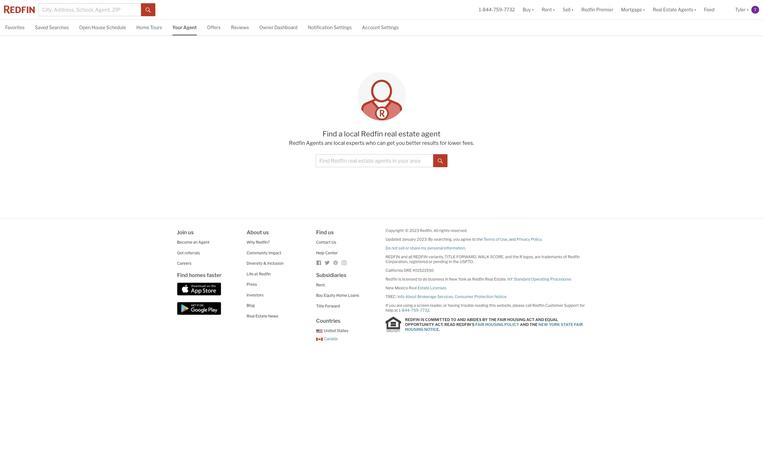Task type: vqa. For each thing, say whether or not it's contained in the screenshot.
Follow Redfin
no



Task type: describe. For each thing, give the bounding box(es) containing it.
buy ▾ button
[[523, 0, 535, 19]]

states
[[337, 329, 349, 334]]

services
[[438, 295, 454, 300]]

7732 for 1-844-759-7732 .
[[420, 309, 430, 313]]

standard
[[514, 277, 531, 282]]

get
[[177, 251, 184, 256]]

or inside redfin and all redfin variants, title forward, walk score, and the r logos, are trademarks of redfin corporation, registered or pending in the uspto.
[[429, 260, 433, 265]]

state
[[561, 323, 574, 328]]

committed
[[426, 318, 451, 323]]

help center
[[316, 251, 338, 256]]

is
[[399, 277, 402, 282]]

life at redfin button
[[247, 272, 271, 277]]

results
[[423, 140, 439, 147]]

1 vertical spatial local
[[334, 140, 345, 147]]

terms
[[484, 237, 496, 242]]

news
[[268, 314, 279, 319]]

call
[[526, 304, 532, 309]]

▾ for buy ▾
[[532, 7, 535, 12]]

mexico
[[395, 286, 408, 291]]

score,
[[491, 255, 505, 260]]

1 horizontal spatial estate
[[418, 286, 430, 291]]

redfin premier button
[[578, 0, 618, 19]]

Find Redfin real estate agents in your area search field
[[316, 155, 434, 168]]

policy
[[532, 237, 542, 242]]

as
[[468, 277, 472, 282]]

careers button
[[177, 261, 192, 266]]

0 horizontal spatial fair
[[476, 323, 485, 328]]

share
[[411, 246, 421, 251]]

1 horizontal spatial and
[[521, 323, 529, 328]]

read
[[445, 323, 456, 328]]

you inside if you are using a screen reader, or having trouble reading this website, please call redfin customer support for help at
[[389, 304, 396, 309]]

sell ▾ button
[[563, 0, 574, 19]]

mortgage
[[622, 7, 643, 12]]

agents inside find a local redfin real estate agent redfin agents are local experts who can get you better results for lower fees.
[[306, 140, 324, 147]]

are inside redfin and all redfin variants, title forward, walk score, and the r logos, are trademarks of redfin corporation, registered or pending in the uspto.
[[535, 255, 541, 260]]

updated january 2023: by searching, you agree to the terms of use , and privacy policy .
[[386, 237, 543, 242]]

redfin twitter image
[[325, 261, 330, 266]]

redfin facebook image
[[316, 261, 322, 266]]

&
[[264, 261, 267, 266]]

759- for 1-844-759-7732 .
[[412, 309, 421, 313]]

can
[[377, 140, 386, 147]]

title forward button
[[316, 304, 340, 309]]

contact us
[[316, 240, 337, 245]]

schedule
[[106, 25, 126, 30]]

for for agent
[[440, 140, 447, 147]]

pending
[[434, 260, 449, 265]]

all
[[434, 229, 439, 234]]

0 vertical spatial submit search image
[[146, 7, 151, 13]]

become an agent button
[[177, 240, 210, 245]]

1- for 1-844-759-7732
[[479, 7, 483, 12]]

download the redfin app from the google play store image
[[177, 303, 221, 316]]

or inside if you are using a screen reader, or having trouble reading this website, please call redfin customer support for help at
[[444, 304, 448, 309]]

agents inside the real estate agents ▾ link
[[679, 7, 694, 12]]

using
[[404, 304, 413, 309]]

us for about us
[[263, 230, 269, 236]]

buy
[[523, 7, 531, 12]]

community impact button
[[247, 251, 282, 256]]

new mexico real estate licenses
[[386, 286, 447, 291]]

1 vertical spatial home
[[337, 294, 348, 298]]

real
[[385, 130, 397, 138]]

tyler
[[736, 7, 747, 12]]

title
[[445, 255, 456, 260]]

customer
[[546, 304, 564, 309]]

get
[[387, 140, 395, 147]]

fair housing policy and the
[[476, 323, 539, 328]]

redfin for is
[[405, 318, 420, 323]]

trouble
[[461, 304, 474, 309]]

redfin down my
[[414, 255, 428, 260]]

subsidiaries
[[316, 273, 347, 279]]

0 vertical spatial new
[[450, 277, 458, 282]]

diversity & inclusion
[[247, 261, 284, 266]]

rent. button
[[316, 283, 326, 288]]

real estate agents ▾ button
[[650, 0, 701, 19]]

a inside find a local redfin real estate agent redfin agents are local experts who can get you better results for lower fees.
[[339, 130, 343, 138]]

sell
[[563, 7, 571, 12]]

faster
[[207, 273, 222, 279]]

redfin is licensed to do business in new york as redfin real estate. ny standard operating procedures
[[386, 277, 572, 282]]

center
[[326, 251, 338, 256]]

real estate agents ▾ link
[[654, 0, 697, 19]]

equal housing opportunity image
[[386, 317, 402, 333]]

real down blog
[[247, 314, 255, 319]]

agree
[[461, 237, 472, 242]]

new york state fair housing notice
[[405, 323, 584, 332]]

real inside dropdown button
[[654, 7, 663, 12]]

us for join us
[[188, 230, 194, 236]]

. down the committed
[[440, 328, 440, 332]]

bay equity home loans button
[[316, 294, 359, 298]]

of inside redfin and all redfin variants, title forward, walk score, and the r logos, are trademarks of redfin corporation, registered or pending in the uspto.
[[564, 255, 568, 260]]

5 ▾ from the left
[[695, 7, 697, 12]]

help
[[316, 251, 325, 256]]

life
[[247, 272, 254, 277]]

are inside if you are using a screen reader, or having trouble reading this website, please call redfin customer support for help at
[[397, 304, 403, 309]]

act
[[527, 318, 535, 323]]

account settings link
[[362, 20, 399, 35]]

uspto.
[[460, 260, 474, 265]]

variants,
[[429, 255, 444, 260]]

privacy
[[517, 237, 531, 242]]

forward,
[[457, 255, 477, 260]]

7732 for 1-844-759-7732
[[504, 7, 515, 12]]

find homes faster
[[177, 273, 222, 279]]

2023:
[[417, 237, 428, 242]]

consumer protection notice link
[[455, 295, 507, 300]]

saved searches link
[[35, 20, 69, 35]]

1 vertical spatial you
[[454, 237, 461, 242]]

sell ▾ button
[[560, 0, 578, 19]]

▾ for tyler ▾
[[748, 7, 750, 12]]

2 horizontal spatial the
[[513, 255, 519, 260]]

do
[[386, 246, 391, 251]]

help
[[386, 309, 394, 313]]

1 vertical spatial new
[[386, 286, 394, 291]]

why redfin? button
[[247, 240, 270, 245]]

dashboard
[[275, 25, 298, 30]]

0 vertical spatial about
[[247, 230, 262, 236]]

2023
[[410, 229, 420, 234]]

1 vertical spatial to
[[419, 277, 422, 282]]

. right screen
[[430, 309, 431, 313]]

careers
[[177, 261, 192, 266]]

sell
[[399, 246, 405, 251]]

trademarks
[[542, 255, 563, 260]]

website,
[[497, 304, 512, 309]]

licenses
[[431, 286, 447, 291]]

equity
[[324, 294, 336, 298]]

title
[[316, 304, 325, 309]]

759- for 1-844-759-7732
[[494, 7, 504, 12]]

real down licensed on the bottom right
[[409, 286, 417, 291]]

investors button
[[247, 293, 264, 298]]

rent ▾ button
[[542, 0, 556, 19]]

2 horizontal spatial and
[[536, 318, 545, 323]]

1 horizontal spatial the
[[477, 237, 483, 242]]

logos,
[[524, 255, 534, 260]]

join
[[177, 230, 187, 236]]

0 vertical spatial at
[[255, 272, 258, 277]]



Task type: locate. For each thing, give the bounding box(es) containing it.
1 horizontal spatial fair
[[498, 318, 507, 323]]

1 vertical spatial are
[[535, 255, 541, 260]]

0 horizontal spatial the
[[453, 260, 459, 265]]

the
[[489, 318, 497, 323], [530, 323, 538, 328]]

1 horizontal spatial are
[[397, 304, 403, 309]]

settings inside the account settings link
[[381, 25, 399, 30]]

new left york
[[450, 277, 458, 282]]

reviews
[[231, 25, 249, 30]]

1 vertical spatial of
[[564, 255, 568, 260]]

▾ for sell ▾
[[572, 7, 574, 12]]

user photo image
[[752, 6, 760, 14]]

1 horizontal spatial the
[[530, 323, 538, 328]]

at right life
[[255, 272, 258, 277]]

2 settings from the left
[[381, 25, 399, 30]]

▾ right buy
[[532, 7, 535, 12]]

1 horizontal spatial new
[[450, 277, 458, 282]]

and right use
[[510, 237, 516, 242]]

1 vertical spatial 1-844-759-7732 link
[[399, 309, 430, 313]]

reserved.
[[451, 229, 468, 234]]

0 vertical spatial or
[[406, 246, 410, 251]]

this
[[490, 304, 496, 309]]

licensed
[[403, 277, 418, 282]]

new
[[539, 323, 549, 328]]

2 horizontal spatial you
[[454, 237, 461, 242]]

an
[[193, 240, 198, 245]]

0 horizontal spatial about
[[247, 230, 262, 236]]

▾ right sell at the top of page
[[572, 7, 574, 12]]

info about brokerage services link
[[398, 295, 454, 300]]

redfin for and
[[386, 255, 400, 260]]

0 horizontal spatial settings
[[334, 25, 352, 30]]

the inside redfin is committed to and abides by the fair housing act and equal opportunity act. read redfin's
[[489, 318, 497, 323]]

settings for account settings
[[381, 25, 399, 30]]

submit search image down results
[[438, 159, 443, 164]]

0 vertical spatial 759-
[[494, 7, 504, 12]]

notification settings
[[308, 25, 352, 30]]

for for reader,
[[580, 304, 586, 309]]

a inside if you are using a screen reader, or having trouble reading this website, please call redfin customer support for help at
[[414, 304, 416, 309]]

1 vertical spatial or
[[429, 260, 433, 265]]

open house schedule
[[79, 25, 126, 30]]

2 horizontal spatial us
[[328, 230, 334, 236]]

about up why
[[247, 230, 262, 236]]

1 horizontal spatial in
[[449, 260, 453, 265]]

7732 up is
[[420, 309, 430, 313]]

personal
[[428, 246, 444, 251]]

redfin
[[386, 255, 400, 260], [414, 255, 428, 260], [405, 318, 420, 323]]

redfin down 1-844-759-7732 .
[[405, 318, 420, 323]]

3 ▾ from the left
[[572, 7, 574, 12]]

for inside if you are using a screen reader, or having trouble reading this website, please call redfin customer support for help at
[[580, 304, 586, 309]]

the left r
[[513, 255, 519, 260]]

0 horizontal spatial the
[[489, 318, 497, 323]]

rent
[[542, 7, 553, 12]]

at inside if you are using a screen reader, or having trouble reading this website, please call redfin customer support for help at
[[395, 309, 398, 313]]

sell ▾
[[563, 7, 574, 12]]

housing inside redfin is committed to and abides by the fair housing act and equal opportunity act. read redfin's
[[508, 318, 526, 323]]

0 vertical spatial 844-
[[483, 7, 494, 12]]

of right trademarks
[[564, 255, 568, 260]]

real right mortgage ▾
[[654, 7, 663, 12]]

home left tours
[[137, 25, 149, 30]]

find for homes
[[177, 273, 188, 279]]

1 horizontal spatial 7732
[[504, 7, 515, 12]]

notice
[[495, 295, 507, 300]]

agent right your
[[184, 25, 197, 30]]

and right to
[[458, 318, 466, 323]]

canadian flag image
[[316, 338, 323, 341]]

rights
[[440, 229, 450, 234]]

settings
[[334, 25, 352, 30], [381, 25, 399, 30]]

the left terms
[[477, 237, 483, 242]]

▾ for mortgage ▾
[[644, 7, 646, 12]]

1 vertical spatial ,
[[454, 295, 454, 300]]

submit search image up "home tours" link
[[146, 7, 151, 13]]

1 ▾ from the left
[[532, 7, 535, 12]]

0 horizontal spatial or
[[406, 246, 410, 251]]

▾ right 'tyler'
[[748, 7, 750, 12]]

loans
[[348, 294, 359, 298]]

0 horizontal spatial are
[[325, 140, 333, 147]]

. down agree
[[466, 246, 466, 251]]

759- left buy
[[494, 7, 504, 12]]

0 horizontal spatial new
[[386, 286, 394, 291]]

redfin instagram image
[[342, 261, 347, 266]]

1 vertical spatial agents
[[306, 140, 324, 147]]

house
[[92, 25, 105, 30]]

1 horizontal spatial about
[[406, 295, 417, 300]]

2 ▾ from the left
[[554, 7, 556, 12]]

1 settings from the left
[[334, 25, 352, 30]]

us right join
[[188, 230, 194, 236]]

all
[[409, 255, 413, 260]]

home left loans
[[337, 294, 348, 298]]

or right sell at the right of the page
[[406, 246, 410, 251]]

844- for 1-844-759-7732
[[483, 7, 494, 12]]

1 vertical spatial submit search image
[[438, 159, 443, 164]]

0 horizontal spatial at
[[255, 272, 258, 277]]

the left uspto.
[[453, 260, 459, 265]]

get referrals button
[[177, 251, 200, 256]]

1 horizontal spatial us
[[263, 230, 269, 236]]

1 vertical spatial 1-
[[399, 309, 402, 313]]

and right score,
[[506, 255, 512, 260]]

redfin
[[582, 7, 596, 12], [361, 130, 383, 138], [289, 140, 305, 147], [568, 255, 580, 260], [259, 272, 271, 277], [386, 277, 398, 282], [473, 277, 485, 282], [533, 304, 545, 309]]

owner dashboard link
[[260, 20, 298, 35]]

#01521930
[[413, 269, 434, 273]]

your agent
[[173, 25, 197, 30]]

2 horizontal spatial housing
[[508, 318, 526, 323]]

estate inside dropdown button
[[664, 7, 678, 12]]

local left experts
[[334, 140, 345, 147]]

privacy policy link
[[517, 237, 542, 242]]

0 vertical spatial in
[[449, 260, 453, 265]]

2 horizontal spatial or
[[444, 304, 448, 309]]

fees.
[[463, 140, 475, 147]]

1 horizontal spatial for
[[580, 304, 586, 309]]

you inside find a local redfin real estate agent redfin agents are local experts who can get you better results for lower fees.
[[396, 140, 405, 147]]

redfin down the not
[[386, 255, 400, 260]]

0 horizontal spatial in
[[446, 277, 449, 282]]

0 vertical spatial of
[[496, 237, 500, 242]]

1 horizontal spatial settings
[[381, 25, 399, 30]]

local
[[344, 130, 360, 138], [334, 140, 345, 147]]

life at redfin
[[247, 272, 271, 277]]

0 horizontal spatial home
[[137, 25, 149, 30]]

policy
[[505, 323, 520, 328]]

redfin inside redfin and all redfin variants, title forward, walk score, and the r logos, are trademarks of redfin corporation, registered or pending in the uspto.
[[568, 255, 580, 260]]

and right act
[[536, 318, 545, 323]]

or down 'services'
[[444, 304, 448, 309]]

us up redfin?
[[263, 230, 269, 236]]

1 horizontal spatial you
[[396, 140, 405, 147]]

settings for notification settings
[[334, 25, 352, 30]]

2 vertical spatial are
[[397, 304, 403, 309]]

home
[[137, 25, 149, 30], [337, 294, 348, 298]]

1 vertical spatial 7732
[[420, 309, 430, 313]]

settings right account on the top of page
[[381, 25, 399, 30]]

1 horizontal spatial 759-
[[494, 7, 504, 12]]

fair inside redfin is committed to and abides by the fair housing act and equal opportunity act. read redfin's
[[498, 318, 507, 323]]

support
[[565, 304, 580, 309]]

you up information
[[454, 237, 461, 242]]

2 us from the left
[[263, 230, 269, 236]]

0 horizontal spatial agents
[[306, 140, 324, 147]]

settings right notification
[[334, 25, 352, 30]]

1 vertical spatial estate
[[418, 286, 430, 291]]

1-844-759-7732 .
[[399, 309, 431, 313]]

1 vertical spatial about
[[406, 295, 417, 300]]

contact us button
[[316, 240, 337, 245]]

▾ right mortgage
[[644, 7, 646, 12]]

0 vertical spatial find
[[323, 130, 337, 138]]

homes
[[189, 273, 206, 279]]

0 vertical spatial 1-
[[479, 7, 483, 12]]

6 ▾ from the left
[[748, 7, 750, 12]]

of left use
[[496, 237, 500, 242]]

0 horizontal spatial us
[[188, 230, 194, 236]]

redfin inside 'button'
[[582, 7, 596, 12]]

0 horizontal spatial for
[[440, 140, 447, 147]]

0 vertical spatial 7732
[[504, 7, 515, 12]]

0 horizontal spatial and
[[458, 318, 466, 323]]

to right agree
[[473, 237, 476, 242]]

york
[[459, 277, 467, 282]]

0 vertical spatial home
[[137, 25, 149, 30]]

0 vertical spatial for
[[440, 140, 447, 147]]

in right business
[[446, 277, 449, 282]]

0 vertical spatial agents
[[679, 7, 694, 12]]

or left pending
[[429, 260, 433, 265]]

redfin pinterest image
[[333, 261, 339, 266]]

new up trec:
[[386, 286, 394, 291]]

open
[[79, 25, 91, 30]]

are inside find a local redfin real estate agent redfin agents are local experts who can get you better results for lower fees.
[[325, 140, 333, 147]]

at right the help
[[395, 309, 398, 313]]

dre
[[404, 269, 412, 273]]

agent
[[422, 130, 441, 138]]

2 horizontal spatial fair
[[575, 323, 584, 328]]

find for us
[[316, 230, 327, 236]]

to left do
[[419, 277, 422, 282]]

0 vertical spatial ,
[[508, 237, 509, 242]]

submit search image
[[146, 7, 151, 13], [438, 159, 443, 164]]

1 horizontal spatial to
[[473, 237, 476, 242]]

1 vertical spatial a
[[414, 304, 416, 309]]

you right get
[[396, 140, 405, 147]]

City, Address, School, Agent, ZIP search field
[[39, 3, 141, 16]]

housing inside the new york state fair housing notice
[[405, 328, 424, 332]]

844- for 1-844-759-7732 .
[[402, 309, 412, 313]]

rent ▾
[[542, 7, 556, 12]]

find
[[323, 130, 337, 138], [316, 230, 327, 236], [177, 273, 188, 279]]

1 vertical spatial in
[[446, 277, 449, 282]]

find for a
[[323, 130, 337, 138]]

for right the support
[[580, 304, 586, 309]]

1-844-759-7732 link up is
[[399, 309, 430, 313]]

are right logos,
[[535, 255, 541, 260]]

the left new
[[530, 323, 538, 328]]

united
[[324, 329, 336, 334]]

redfin inside if you are using a screen reader, or having trouble reading this website, please call redfin customer support for help at
[[533, 304, 545, 309]]

information
[[445, 246, 466, 251]]

in inside redfin and all redfin variants, title forward, walk score, and the r logos, are trademarks of redfin corporation, registered or pending in the uspto.
[[449, 260, 453, 265]]

protection
[[475, 295, 494, 300]]

ny standard operating procedures link
[[508, 277, 572, 282]]

7732 left buy
[[504, 7, 515, 12]]

agent
[[184, 25, 197, 30], [199, 240, 210, 245]]

1 horizontal spatial home
[[337, 294, 348, 298]]

▾ right rent
[[554, 7, 556, 12]]

my
[[421, 246, 427, 251]]

fair inside the new york state fair housing notice
[[575, 323, 584, 328]]

local up experts
[[344, 130, 360, 138]]

1 horizontal spatial agents
[[679, 7, 694, 12]]

▾ for rent ▾
[[554, 7, 556, 12]]

california dre #01521930
[[386, 269, 434, 273]]

1 horizontal spatial 844-
[[483, 7, 494, 12]]

do
[[423, 277, 428, 282]]

2 vertical spatial estate
[[256, 314, 268, 319]]

settings inside notification settings link
[[334, 25, 352, 30]]

3 us from the left
[[328, 230, 334, 236]]

equal
[[546, 318, 559, 323]]

0 horizontal spatial of
[[496, 237, 500, 242]]

0 horizontal spatial 844-
[[402, 309, 412, 313]]

0 horizontal spatial 1-844-759-7732 link
[[399, 309, 430, 313]]

redfin inside redfin is committed to and abides by the fair housing act and equal opportunity act. read redfin's
[[405, 318, 420, 323]]

real left the estate.
[[486, 277, 494, 282]]

0 horizontal spatial to
[[419, 277, 422, 282]]

0 vertical spatial local
[[344, 130, 360, 138]]

of
[[496, 237, 500, 242], [564, 255, 568, 260]]

not
[[392, 246, 398, 251]]

0 vertical spatial 1-844-759-7732 link
[[479, 7, 515, 12]]

are
[[325, 140, 333, 147], [535, 255, 541, 260], [397, 304, 403, 309]]

opportunity
[[405, 323, 435, 328]]

use
[[501, 237, 508, 242]]

real estate licenses link
[[409, 286, 447, 291]]

estate for news
[[256, 314, 268, 319]]

1 horizontal spatial of
[[564, 255, 568, 260]]

. right privacy
[[542, 237, 543, 242]]

©
[[406, 229, 409, 234]]

searching,
[[434, 237, 453, 242]]

, left privacy
[[508, 237, 509, 242]]

community impact
[[247, 251, 282, 256]]

agent right an
[[199, 240, 210, 245]]

0 horizontal spatial ,
[[454, 295, 454, 300]]

2 horizontal spatial estate
[[664, 7, 678, 12]]

4 ▾ from the left
[[644, 7, 646, 12]]

info
[[398, 295, 405, 300]]

notification settings link
[[308, 20, 352, 35]]

0 horizontal spatial 1-
[[399, 309, 402, 313]]

1 horizontal spatial submit search image
[[438, 159, 443, 164]]

canada
[[324, 337, 338, 342]]

new
[[450, 277, 458, 282], [386, 286, 394, 291]]

2 horizontal spatial are
[[535, 255, 541, 260]]

estate
[[399, 130, 420, 138]]

by
[[483, 318, 488, 323]]

0 horizontal spatial estate
[[256, 314, 268, 319]]

find inside find a local redfin real estate agent redfin agents are local experts who can get you better results for lower fees.
[[323, 130, 337, 138]]

in right pending
[[449, 260, 453, 265]]

real estate news button
[[247, 314, 279, 319]]

are left using
[[397, 304, 403, 309]]

2 vertical spatial you
[[389, 304, 396, 309]]

by
[[429, 237, 434, 242]]

1 us from the left
[[188, 230, 194, 236]]

759- up opportunity
[[412, 309, 421, 313]]

for inside find a local redfin real estate agent redfin agents are local experts who can get you better results for lower fees.
[[440, 140, 447, 147]]

the right by
[[489, 318, 497, 323]]

owner dashboard
[[260, 25, 298, 30]]

us for find us
[[328, 230, 334, 236]]

0 horizontal spatial submit search image
[[146, 7, 151, 13]]

your agent link
[[173, 20, 197, 35]]

1-844-759-7732 link left buy
[[479, 7, 515, 12]]

0 horizontal spatial 7732
[[420, 309, 430, 313]]

0 horizontal spatial agent
[[184, 25, 197, 30]]

about up using
[[406, 295, 417, 300]]

corporation,
[[386, 260, 409, 265]]

1 horizontal spatial housing
[[486, 323, 504, 328]]

account settings
[[362, 25, 399, 30]]

us up us
[[328, 230, 334, 236]]

2 vertical spatial or
[[444, 304, 448, 309]]

estate for agents
[[664, 7, 678, 12]]

countries
[[316, 319, 341, 325]]

download the redfin app on the apple app store image
[[177, 283, 221, 296]]

become
[[177, 240, 193, 245]]

0 vertical spatial you
[[396, 140, 405, 147]]

are left experts
[[325, 140, 333, 147]]

0 vertical spatial to
[[473, 237, 476, 242]]

1- for 1-844-759-7732 .
[[399, 309, 402, 313]]

1-844-759-7732
[[479, 7, 515, 12]]

for left lower
[[440, 140, 447, 147]]

contact
[[316, 240, 331, 245]]

us
[[332, 240, 337, 245]]

1 horizontal spatial agent
[[199, 240, 210, 245]]

0 horizontal spatial housing
[[405, 328, 424, 332]]

, up the having
[[454, 295, 454, 300]]

1 vertical spatial 759-
[[412, 309, 421, 313]]

you right if
[[389, 304, 396, 309]]

us flag image
[[316, 330, 323, 333]]

0 vertical spatial agent
[[184, 25, 197, 30]]

and left 'all'
[[401, 255, 408, 260]]

and right policy
[[521, 323, 529, 328]]

2 vertical spatial find
[[177, 273, 188, 279]]

diversity
[[247, 261, 263, 266]]

impact
[[269, 251, 282, 256]]

▾ left feed
[[695, 7, 697, 12]]



